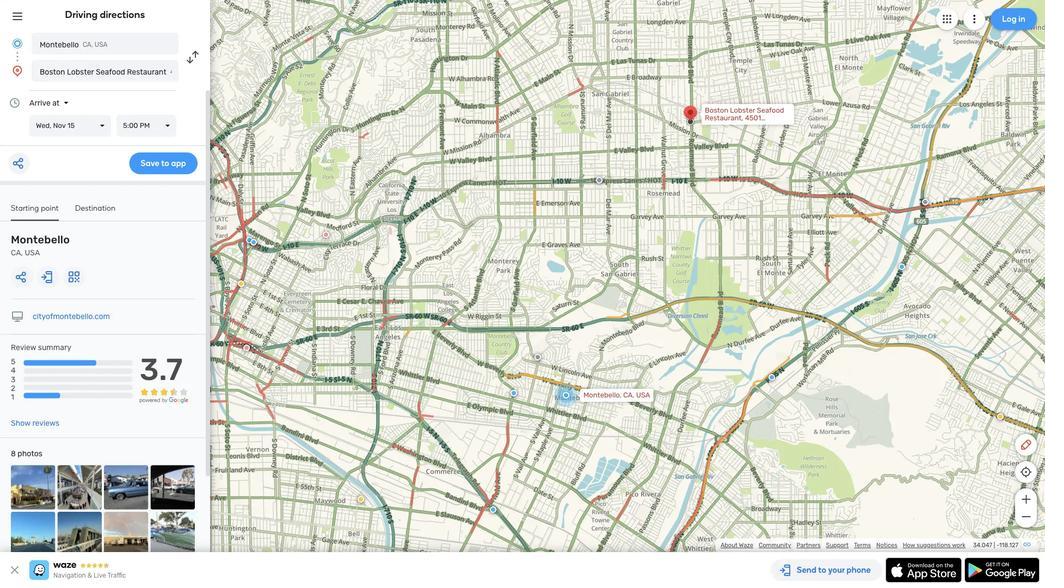 Task type: describe. For each thing, give the bounding box(es) containing it.
|
[[994, 542, 996, 549]]

0 vertical spatial montebello
[[40, 40, 79, 49]]

1 horizontal spatial road closed image
[[323, 231, 330, 238]]

0 vertical spatial accident image
[[596, 177, 603, 184]]

1 vertical spatial montebello ca, usa
[[11, 233, 70, 257]]

1 vertical spatial accident image
[[535, 354, 541, 361]]

0 vertical spatial ca,
[[83, 41, 93, 48]]

at
[[52, 98, 60, 107]]

support
[[827, 542, 849, 549]]

how suggestions work link
[[903, 542, 966, 549]]

waze
[[739, 542, 754, 549]]

navigation & live traffic
[[53, 572, 126, 580]]

show
[[11, 419, 30, 428]]

review
[[11, 343, 36, 352]]

destination button
[[75, 203, 116, 220]]

notices
[[877, 542, 898, 549]]

image 8 of montebello, montebello image
[[151, 512, 195, 556]]

image 2 of montebello, montebello image
[[57, 465, 102, 510]]

image 1 of montebello, montebello image
[[11, 465, 55, 510]]

community
[[759, 542, 792, 549]]

1 vertical spatial road closed image
[[236, 341, 243, 348]]

5:00 pm
[[123, 121, 150, 130]]

8
[[11, 449, 16, 458]]

starting point
[[11, 203, 59, 212]]

5:00 pm list box
[[117, 115, 176, 137]]

118.127
[[1000, 542, 1019, 549]]

5:00
[[123, 121, 138, 130]]

suggestions
[[917, 542, 951, 549]]

x image
[[8, 564, 21, 577]]

starting
[[11, 203, 39, 212]]

show reviews
[[11, 419, 59, 428]]

34.047
[[974, 542, 993, 549]]

2 vertical spatial hazard image
[[358, 496, 364, 503]]

location image
[[11, 64, 24, 77]]

0 horizontal spatial usa
[[25, 248, 40, 257]]

live
[[94, 572, 106, 580]]

computer image
[[11, 310, 24, 323]]

cityofmontebello.com
[[33, 312, 110, 321]]

2 vertical spatial usa
[[637, 391, 651, 400]]

photos
[[18, 449, 42, 458]]

traffic
[[108, 572, 126, 580]]

reviews
[[32, 419, 59, 428]]

arrive
[[29, 98, 51, 107]]

notices link
[[877, 542, 898, 549]]

work
[[953, 542, 966, 549]]

8 photos
[[11, 449, 42, 458]]

partners link
[[797, 542, 821, 549]]

driving directions
[[65, 9, 145, 20]]

wed, nov 15 list box
[[29, 115, 111, 137]]

terms
[[855, 542, 871, 549]]

image 3 of montebello, montebello image
[[104, 465, 148, 510]]

review summary
[[11, 343, 71, 352]]

lobster
[[67, 67, 94, 76]]

3.7
[[140, 351, 183, 388]]

seafood
[[96, 67, 125, 76]]

5 4 3 2 1
[[11, 357, 16, 401]]



Task type: vqa. For each thing, say whether or not it's contained in the screenshot.
now
no



Task type: locate. For each thing, give the bounding box(es) containing it.
15
[[67, 121, 75, 130]]

1 horizontal spatial accident image
[[596, 177, 603, 184]]

4
[[11, 366, 16, 375]]

police image
[[246, 237, 253, 243], [251, 239, 257, 246], [490, 507, 497, 513]]

2 horizontal spatial hazard image
[[998, 413, 1004, 420]]

ca,
[[83, 41, 93, 48], [11, 248, 23, 257], [624, 391, 635, 400]]

road closed image
[[323, 231, 330, 238], [236, 341, 243, 348]]

accident image
[[596, 177, 603, 184], [535, 354, 541, 361]]

ca, up lobster
[[83, 41, 93, 48]]

starting point button
[[11, 203, 59, 221]]

ca, down starting point button
[[11, 248, 23, 257]]

usa up boston lobster seafood restaurant button
[[95, 41, 108, 48]]

community link
[[759, 542, 792, 549]]

wed, nov 15
[[36, 121, 75, 130]]

image 4 of montebello, montebello image
[[151, 465, 195, 510]]

directions
[[100, 9, 145, 20]]

clock image
[[8, 96, 21, 109]]

montebello, ca, usa
[[584, 391, 651, 400]]

about waze community partners support terms notices how suggestions work
[[721, 542, 966, 549]]

1 vertical spatial ca,
[[11, 248, 23, 257]]

wed,
[[36, 121, 51, 130]]

ca, right 'montebello,'
[[624, 391, 635, 400]]

2 horizontal spatial ca,
[[624, 391, 635, 400]]

destination
[[75, 203, 116, 212]]

0 vertical spatial hazard image
[[238, 280, 245, 287]]

pm
[[140, 121, 150, 130]]

police image
[[1036, 186, 1042, 192], [899, 264, 906, 270], [769, 374, 776, 381], [511, 390, 517, 397]]

0 horizontal spatial ca,
[[11, 248, 23, 257]]

partners
[[797, 542, 821, 549]]

zoom in image
[[1020, 493, 1033, 506]]

usa down starting point button
[[25, 248, 40, 257]]

0 horizontal spatial accident image
[[535, 354, 541, 361]]

montebello
[[40, 40, 79, 49], [11, 233, 70, 246]]

montebello ca, usa down starting point button
[[11, 233, 70, 257]]

navigation
[[53, 572, 86, 580]]

1 horizontal spatial usa
[[95, 41, 108, 48]]

2
[[11, 384, 15, 393]]

boston
[[40, 67, 65, 76]]

terms link
[[855, 542, 871, 549]]

summary
[[38, 343, 71, 352]]

cityofmontebello.com link
[[33, 312, 110, 321]]

0 vertical spatial road closed image
[[323, 231, 330, 238]]

image 7 of montebello, montebello image
[[104, 512, 148, 556]]

1 vertical spatial usa
[[25, 248, 40, 257]]

boston lobster seafood restaurant
[[40, 67, 167, 76]]

1 vertical spatial hazard image
[[998, 413, 1004, 420]]

0 vertical spatial montebello ca, usa
[[40, 40, 108, 49]]

zoom out image
[[1020, 510, 1033, 523]]

support link
[[827, 542, 849, 549]]

5
[[11, 357, 15, 366]]

usa right 'montebello,'
[[637, 391, 651, 400]]

-
[[997, 542, 1000, 549]]

image 5 of montebello, montebello image
[[11, 512, 55, 556]]

boston lobster seafood restaurant button
[[32, 60, 179, 82]]

restaurant
[[127, 67, 167, 76]]

about
[[721, 542, 738, 549]]

image 6 of montebello, montebello image
[[57, 512, 102, 556]]

montebello down starting point button
[[11, 233, 70, 246]]

how
[[903, 542, 916, 549]]

accident image
[[923, 199, 929, 205]]

3
[[11, 375, 15, 384]]

point
[[41, 203, 59, 212]]

1
[[11, 392, 14, 401]]

0 horizontal spatial road closed image
[[236, 341, 243, 348]]

2 vertical spatial ca,
[[624, 391, 635, 400]]

34.047 | -118.127
[[974, 542, 1019, 549]]

link image
[[1023, 540, 1032, 549]]

arrive at
[[29, 98, 60, 107]]

montebello ca, usa
[[40, 40, 108, 49], [11, 233, 70, 257]]

pencil image
[[1020, 438, 1033, 452]]

nov
[[53, 121, 66, 130]]

2 horizontal spatial usa
[[637, 391, 651, 400]]

montebello,
[[584, 391, 622, 400]]

driving
[[65, 9, 98, 20]]

0 horizontal spatial hazard image
[[238, 280, 245, 287]]

1 horizontal spatial hazard image
[[358, 496, 364, 503]]

&
[[88, 572, 92, 580]]

usa
[[95, 41, 108, 48], [25, 248, 40, 257], [637, 391, 651, 400]]

0 vertical spatial usa
[[95, 41, 108, 48]]

current location image
[[11, 37, 24, 50]]

montebello ca, usa up lobster
[[40, 40, 108, 49]]

montebello up boston
[[40, 40, 79, 49]]

1 vertical spatial montebello
[[11, 233, 70, 246]]

1 horizontal spatial ca,
[[83, 41, 93, 48]]

about waze link
[[721, 542, 754, 549]]

hazard image
[[238, 280, 245, 287], [998, 413, 1004, 420], [358, 496, 364, 503]]



